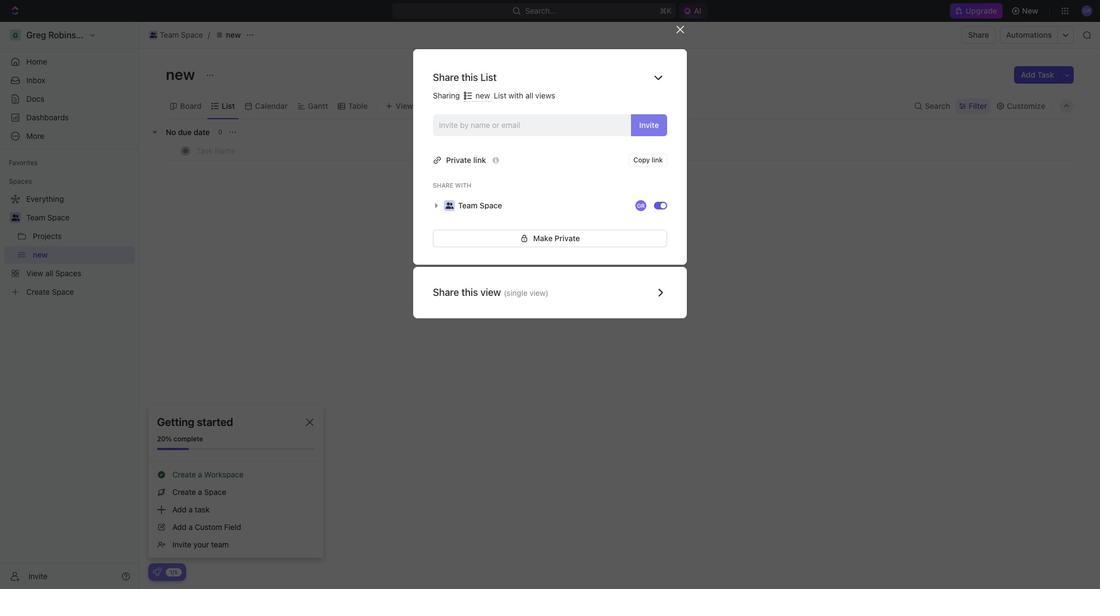 Task type: vqa. For each thing, say whether or not it's contained in the screenshot.
5th row from the bottom
no



Task type: locate. For each thing, give the bounding box(es) containing it.
2 vertical spatial team space
[[26, 213, 69, 222]]

list left all
[[494, 91, 507, 100]]

onboarding checklist button element
[[153, 568, 162, 577]]

team space right user group icon
[[458, 201, 502, 210]]

1 vertical spatial add
[[172, 505, 187, 515]]

new down share this list on the left top of page
[[474, 91, 492, 100]]

getting
[[157, 416, 195, 429]]

1 horizontal spatial invite
[[172, 540, 192, 550]]

this for list
[[462, 72, 478, 83]]

close image
[[306, 419, 314, 427]]

team space link
[[146, 28, 206, 42], [26, 209, 133, 227]]

create up create a space
[[172, 470, 196, 480]]

add inside button
[[1022, 70, 1036, 79]]

user group image inside sidebar navigation
[[11, 215, 19, 221]]

a for space
[[198, 488, 202, 497]]

create
[[172, 470, 196, 480], [172, 488, 196, 497]]

2 vertical spatial team
[[26, 213, 45, 222]]

gr
[[637, 202, 645, 209]]

1 create from the top
[[172, 470, 196, 480]]

new up 'board' link
[[166, 65, 198, 83]]

copy
[[634, 156, 650, 164]]

list link
[[220, 98, 235, 114]]

0 vertical spatial invite
[[640, 120, 659, 130]]

a
[[198, 470, 202, 480], [198, 488, 202, 497], [189, 505, 193, 515], [189, 523, 193, 532]]

1 vertical spatial team space link
[[26, 209, 133, 227]]

search...
[[525, 6, 557, 15]]

view inside share this view ( single                 view )
[[530, 288, 546, 298]]

create up add a task
[[172, 488, 196, 497]]

0 vertical spatial with
[[509, 91, 524, 100]]

with left all
[[509, 91, 524, 100]]

1 horizontal spatial user group image
[[150, 32, 157, 38]]

dashboards link
[[4, 109, 135, 126]]

new right /
[[226, 30, 241, 39]]

task
[[195, 505, 210, 515]]

upgrade
[[966, 6, 998, 15]]

0 horizontal spatial invite
[[28, 572, 48, 581]]

team down spaces at the top left of page
[[26, 213, 45, 222]]

invite inside sidebar navigation
[[28, 572, 48, 581]]

view right single
[[530, 288, 546, 298]]

calendar
[[255, 101, 288, 110]]

2 horizontal spatial team
[[458, 201, 478, 210]]

dashboards
[[26, 113, 69, 122]]

1 vertical spatial create
[[172, 488, 196, 497]]

copy link
[[634, 156, 663, 164]]

2 vertical spatial invite
[[28, 572, 48, 581]]

2 horizontal spatial new
[[474, 91, 492, 100]]

team inside sidebar navigation
[[26, 213, 45, 222]]

with for list
[[509, 91, 524, 100]]

home
[[26, 57, 47, 66]]

1 vertical spatial user group image
[[11, 215, 19, 221]]

list for list with all views
[[494, 91, 507, 100]]

1 this from the top
[[462, 72, 478, 83]]

1 vertical spatial private
[[555, 234, 580, 243]]

view left (
[[481, 287, 501, 298]]

team
[[211, 540, 229, 550]]

1 vertical spatial this
[[462, 287, 478, 298]]

automations
[[1007, 30, 1053, 39]]

list inside the list link
[[222, 101, 235, 110]]

link
[[474, 155, 486, 165], [652, 156, 663, 164]]

with down 'private link'
[[455, 182, 472, 189]]

favorites
[[9, 159, 38, 167]]

a for task
[[189, 505, 193, 515]]

0 vertical spatial create
[[172, 470, 196, 480]]

started
[[197, 416, 233, 429]]

1 horizontal spatial new
[[226, 30, 241, 39]]

date
[[194, 127, 210, 137]]

new
[[1023, 6, 1039, 15]]

a up create a space
[[198, 470, 202, 480]]

new
[[226, 30, 241, 39], [166, 65, 198, 83], [474, 91, 492, 100]]

table link
[[346, 98, 368, 114]]

list up list with all views
[[481, 72, 497, 83]]

add left task
[[1022, 70, 1036, 79]]

this for view
[[462, 287, 478, 298]]

getting started
[[157, 416, 233, 429]]

create for create a workspace
[[172, 470, 196, 480]]

0 horizontal spatial with
[[455, 182, 472, 189]]

2 vertical spatial list
[[222, 101, 235, 110]]

board
[[180, 101, 202, 110]]

share this list
[[433, 72, 497, 83]]

20%
[[157, 435, 172, 444]]

private
[[446, 155, 472, 165], [555, 234, 580, 243]]

share inside button
[[969, 30, 990, 39]]

user group image
[[150, 32, 157, 38], [11, 215, 19, 221]]

add
[[1022, 70, 1036, 79], [172, 505, 187, 515], [172, 523, 187, 532]]

gantt
[[308, 101, 328, 110]]

1 vertical spatial team
[[458, 201, 478, 210]]

sharing
[[433, 91, 462, 100]]

share for share
[[969, 30, 990, 39]]

add for add a custom field
[[172, 523, 187, 532]]

1 horizontal spatial view
[[530, 288, 546, 298]]

2 vertical spatial add
[[172, 523, 187, 532]]

space
[[181, 30, 203, 39], [480, 201, 502, 210], [47, 213, 69, 222], [204, 488, 226, 497]]

this left (
[[462, 287, 478, 298]]

1 vertical spatial team space
[[458, 201, 502, 210]]

add a task
[[172, 505, 210, 515]]

gantt link
[[306, 98, 328, 114]]

2 this from the top
[[462, 287, 478, 298]]

private up share with
[[446, 155, 472, 165]]

1 vertical spatial invite
[[172, 540, 192, 550]]

views
[[536, 91, 556, 100]]

invite
[[640, 120, 659, 130], [172, 540, 192, 550], [28, 572, 48, 581]]

1 vertical spatial with
[[455, 182, 472, 189]]

all
[[526, 91, 534, 100]]

a up the task
[[198, 488, 202, 497]]

0 horizontal spatial team
[[26, 213, 45, 222]]

1 vertical spatial list
[[494, 91, 507, 100]]

link for copy link
[[652, 156, 663, 164]]

team space
[[160, 30, 203, 39], [458, 201, 502, 210], [26, 213, 69, 222]]

0 vertical spatial new
[[226, 30, 241, 39]]

0 vertical spatial team space link
[[146, 28, 206, 42]]

team space down spaces at the top left of page
[[26, 213, 69, 222]]

docs
[[26, 94, 44, 103]]

1 horizontal spatial with
[[509, 91, 524, 100]]

with
[[509, 91, 524, 100], [455, 182, 472, 189]]

Invite by name or email text field
[[439, 117, 627, 133]]

no due date
[[166, 127, 210, 137]]

this
[[462, 72, 478, 83], [462, 287, 478, 298]]

share
[[969, 30, 990, 39], [433, 72, 459, 83], [433, 182, 454, 189], [433, 287, 459, 298]]

add down add a task
[[172, 523, 187, 532]]

0 vertical spatial private
[[446, 155, 472, 165]]

0 horizontal spatial new
[[166, 65, 198, 83]]

spaces
[[9, 177, 32, 186]]

calendar link
[[253, 98, 288, 114]]

add left the task
[[172, 505, 187, 515]]

team
[[160, 30, 179, 39], [458, 201, 478, 210], [26, 213, 45, 222]]

a left the task
[[189, 505, 193, 515]]

private link
[[446, 155, 486, 165]]

0 horizontal spatial link
[[474, 155, 486, 165]]

0 vertical spatial add
[[1022, 70, 1036, 79]]

team space left /
[[160, 30, 203, 39]]

0 vertical spatial this
[[462, 72, 478, 83]]

workspace
[[204, 470, 244, 480]]

0 horizontal spatial user group image
[[11, 215, 19, 221]]

space inside sidebar navigation
[[47, 213, 69, 222]]

view
[[481, 287, 501, 298], [530, 288, 546, 298]]

1 horizontal spatial link
[[652, 156, 663, 164]]

0 horizontal spatial team space link
[[26, 209, 133, 227]]

list
[[481, 72, 497, 83], [494, 91, 507, 100], [222, 101, 235, 110]]

1 horizontal spatial private
[[555, 234, 580, 243]]

invite your team
[[172, 540, 229, 550]]

0 vertical spatial user group image
[[150, 32, 157, 38]]

new button
[[1007, 2, 1045, 20]]

0 horizontal spatial team space
[[26, 213, 69, 222]]

custom
[[195, 523, 222, 532]]

0 vertical spatial team space
[[160, 30, 203, 39]]

list up 0
[[222, 101, 235, 110]]

team right user group icon
[[458, 201, 478, 210]]

team left /
[[160, 30, 179, 39]]

automations button
[[1001, 27, 1058, 43]]

add for add task
[[1022, 70, 1036, 79]]

link for private link
[[474, 155, 486, 165]]

2 create from the top
[[172, 488, 196, 497]]

private right "make"
[[555, 234, 580, 243]]

a down add a task
[[189, 523, 193, 532]]

this up sharing
[[462, 72, 478, 83]]

1 horizontal spatial team
[[160, 30, 179, 39]]



Task type: describe. For each thing, give the bounding box(es) containing it.
a for custom
[[189, 523, 193, 532]]

share this view ( single                 view )
[[433, 287, 549, 298]]

2 vertical spatial new
[[474, 91, 492, 100]]

(
[[504, 288, 507, 298]]

inbox link
[[4, 72, 135, 89]]

1 vertical spatial new
[[166, 65, 198, 83]]

your
[[194, 540, 209, 550]]

team space inside sidebar navigation
[[26, 213, 69, 222]]

list with all views
[[494, 91, 556, 100]]

2 horizontal spatial invite
[[640, 120, 659, 130]]

0 vertical spatial team
[[160, 30, 179, 39]]

user group image
[[445, 202, 454, 209]]

share with
[[433, 182, 472, 189]]

add for add a task
[[172, 505, 187, 515]]

share for share with
[[433, 182, 454, 189]]

⌘k
[[660, 6, 672, 15]]

inbox
[[26, 76, 45, 85]]

add task button
[[1015, 66, 1061, 84]]

0 vertical spatial list
[[481, 72, 497, 83]]

search button
[[911, 98, 954, 114]]

share button
[[962, 26, 996, 44]]

1/5
[[170, 569, 178, 576]]

2 horizontal spatial team space
[[458, 201, 502, 210]]

table
[[349, 101, 368, 110]]

docs link
[[4, 90, 135, 108]]

create a space
[[172, 488, 226, 497]]

Task Name text field
[[197, 142, 516, 159]]

new link
[[212, 28, 244, 42]]

add task
[[1022, 70, 1055, 79]]

create a workspace
[[172, 470, 244, 480]]

0 horizontal spatial view
[[481, 287, 501, 298]]

field
[[224, 523, 241, 532]]

sidebar navigation
[[0, 22, 140, 590]]

make
[[534, 234, 553, 243]]

customize button
[[993, 98, 1049, 114]]

make private
[[534, 234, 580, 243]]

new inside new link
[[226, 30, 241, 39]]

/
[[208, 30, 210, 39]]

1 horizontal spatial team space
[[160, 30, 203, 39]]

20% complete
[[157, 435, 203, 444]]

create for create a space
[[172, 488, 196, 497]]

task
[[1038, 70, 1055, 79]]

a for workspace
[[198, 470, 202, 480]]

customize
[[1008, 101, 1046, 110]]

complete
[[174, 435, 203, 444]]

)
[[546, 288, 549, 298]]

board link
[[178, 98, 202, 114]]

onboarding checklist button image
[[153, 568, 162, 577]]

add a custom field
[[172, 523, 241, 532]]

no
[[166, 127, 176, 137]]

user group image inside team space link
[[150, 32, 157, 38]]

search
[[925, 101, 951, 110]]

1 horizontal spatial team space link
[[146, 28, 206, 42]]

due
[[178, 127, 192, 137]]

favorites button
[[4, 157, 42, 170]]

home link
[[4, 53, 135, 71]]

with for share
[[455, 182, 472, 189]]

0
[[218, 128, 222, 136]]

share for share this list
[[433, 72, 459, 83]]

share for share this view ( single                 view )
[[433, 287, 459, 298]]

single
[[507, 288, 528, 298]]

list for list
[[222, 101, 235, 110]]

0 horizontal spatial private
[[446, 155, 472, 165]]

upgrade link
[[951, 3, 1003, 19]]



